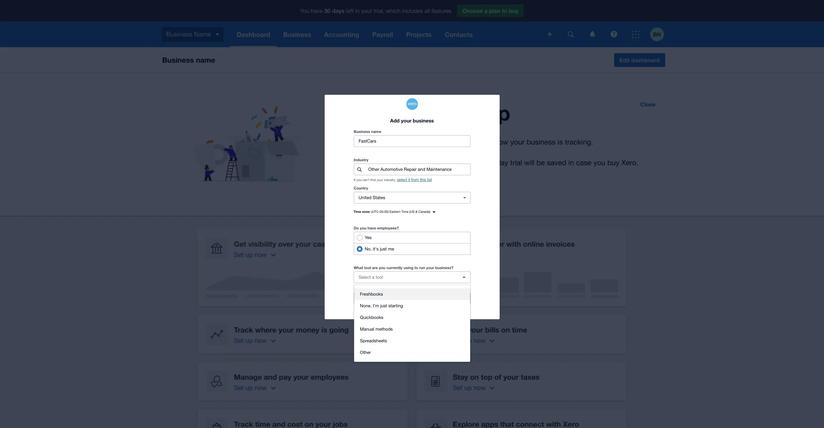 Task type: locate. For each thing, give the bounding box(es) containing it.
you for have
[[360, 226, 367, 231]]

me
[[388, 247, 394, 252]]

do you have employees? group
[[354, 232, 471, 255]]

run
[[419, 266, 425, 270]]

you right "are"
[[379, 266, 386, 270]]

your inside if you can't find your industry, select it from this list
[[377, 178, 383, 182]]

1 vertical spatial just
[[380, 304, 387, 309]]

tool right a at the left of the page
[[376, 275, 383, 280]]

0 horizontal spatial time
[[354, 210, 361, 214]]

just right it's
[[380, 247, 387, 252]]

buy now
[[373, 296, 391, 301]]

your right the find at the top
[[377, 178, 383, 182]]

2 horizontal spatial your
[[426, 266, 435, 270]]

2 vertical spatial your
[[426, 266, 435, 270]]

1 horizontal spatial time
[[402, 210, 409, 214]]

do you have employees?
[[354, 226, 399, 231]]

search icon image
[[358, 168, 362, 172]]

group
[[354, 285, 471, 362]]

what tool are you currently using to run your business?
[[354, 266, 454, 270]]

time zone: (utc-05:00) eastern time (us & canada)
[[354, 210, 431, 214]]

time inside time zone: (utc-05:00) eastern time (us & canada)
[[402, 210, 409, 214]]

eastern
[[390, 210, 401, 214]]

clear image
[[459, 192, 471, 204]]

manual methods
[[360, 327, 393, 332]]

(us
[[410, 210, 415, 214]]

time
[[354, 210, 361, 214], [402, 210, 409, 214]]

name
[[371, 129, 381, 134]]

0 vertical spatial tool
[[364, 266, 371, 270]]

tool left "are"
[[364, 266, 371, 270]]

0 vertical spatial just
[[380, 247, 387, 252]]

are
[[372, 266, 378, 270]]

it's
[[373, 247, 379, 252]]

select a tool button
[[354, 272, 471, 284]]

0 vertical spatial your
[[401, 118, 412, 124]]

just for i'm
[[380, 304, 387, 309]]

just
[[380, 247, 387, 252], [380, 304, 387, 309]]

0 vertical spatial you
[[357, 178, 362, 182]]

you inside if you can't find your industry, select it from this list
[[357, 178, 362, 182]]

have
[[368, 226, 376, 231]]

time left zone:
[[354, 210, 361, 214]]

tool
[[364, 266, 371, 270], [376, 275, 383, 280]]

you right the if
[[357, 178, 362, 182]]

business?
[[436, 266, 454, 270]]

1 vertical spatial your
[[377, 178, 383, 182]]

this
[[420, 178, 426, 182]]

time left (us
[[402, 210, 409, 214]]

add your business
[[390, 118, 434, 124]]

your right run
[[426, 266, 435, 270]]

2 vertical spatial you
[[379, 266, 386, 270]]

list box
[[354, 285, 471, 362]]

just inside do you have employees? group
[[380, 247, 387, 252]]

start
[[433, 296, 443, 301]]

none,
[[360, 304, 372, 309]]

i'm
[[373, 304, 379, 309]]

you right the do
[[360, 226, 367, 231]]

1 vertical spatial you
[[360, 226, 367, 231]]

what
[[354, 266, 363, 270]]

1 vertical spatial tool
[[376, 275, 383, 280]]

do
[[354, 226, 359, 231]]

if
[[354, 178, 356, 182]]

select it from this list button
[[397, 178, 432, 182]]

now
[[382, 296, 391, 301]]

just inside none, i'm just starting button
[[380, 304, 387, 309]]

quickbooks button
[[354, 312, 471, 324]]

buy
[[373, 296, 381, 301]]

0 horizontal spatial tool
[[364, 266, 371, 270]]

your
[[401, 118, 412, 124], [377, 178, 383, 182], [426, 266, 435, 270]]

(utc-
[[372, 210, 380, 214]]

freshbooks
[[360, 292, 383, 297]]

start trial button
[[414, 293, 471, 305]]

1 horizontal spatial tool
[[376, 275, 383, 280]]

you for can't
[[357, 178, 362, 182]]

other button
[[354, 347, 471, 359]]

you
[[357, 178, 362, 182], [360, 226, 367, 231], [379, 266, 386, 270]]

just down buy now
[[380, 304, 387, 309]]

your right add
[[401, 118, 412, 124]]

quickbooks
[[360, 315, 384, 320]]

0 horizontal spatial your
[[377, 178, 383, 182]]

spreadsheets
[[360, 339, 387, 344]]

from
[[411, 178, 419, 182]]

select
[[397, 178, 407, 182]]



Task type: vqa. For each thing, say whether or not it's contained in the screenshot.
DO YOU HAVE EMPLOYEES? group
yes



Task type: describe. For each thing, give the bounding box(es) containing it.
manual
[[360, 327, 375, 332]]

to
[[415, 266, 418, 270]]

yes
[[365, 235, 372, 240]]

select a tool
[[359, 275, 383, 280]]

select
[[359, 275, 371, 280]]

no, it's just me
[[365, 247, 394, 252]]

using
[[404, 266, 414, 270]]

tool inside popup button
[[376, 275, 383, 280]]

it
[[408, 178, 410, 182]]

if you can't find your industry, select it from this list
[[354, 178, 432, 182]]

Business name field
[[354, 136, 470, 147]]

&
[[416, 210, 418, 214]]

industry
[[354, 158, 369, 162]]

list box containing freshbooks
[[354, 285, 471, 362]]

canada)
[[419, 210, 431, 214]]

currently
[[387, 266, 403, 270]]

spreadsheets button
[[354, 336, 471, 347]]

none, i'm just starting
[[360, 304, 403, 309]]

zone:
[[362, 210, 371, 214]]

freshbooks button
[[354, 289, 471, 300]]

just for it's
[[380, 247, 387, 252]]

group containing freshbooks
[[354, 285, 471, 362]]

add
[[390, 118, 400, 124]]

business
[[354, 129, 370, 134]]

manual methods button
[[354, 324, 471, 336]]

methods
[[376, 327, 393, 332]]

a
[[372, 275, 375, 280]]

other
[[360, 350, 371, 355]]

buy now button
[[354, 293, 411, 305]]

05:00)
[[380, 210, 389, 214]]

can't
[[363, 178, 370, 182]]

starting
[[389, 304, 403, 309]]

business
[[413, 118, 434, 124]]

Country field
[[354, 192, 457, 204]]

industry,
[[384, 178, 396, 182]]

no,
[[365, 247, 372, 252]]

start trial
[[433, 296, 452, 301]]

1 horizontal spatial your
[[401, 118, 412, 124]]

none, i'm just starting button
[[354, 300, 471, 312]]

country
[[354, 186, 368, 191]]

Industry field
[[368, 164, 470, 175]]

find
[[371, 178, 376, 182]]

trial
[[444, 296, 452, 301]]

list
[[427, 178, 432, 182]]

business name
[[354, 129, 381, 134]]

xero image
[[406, 98, 418, 110]]

employees?
[[377, 226, 399, 231]]



